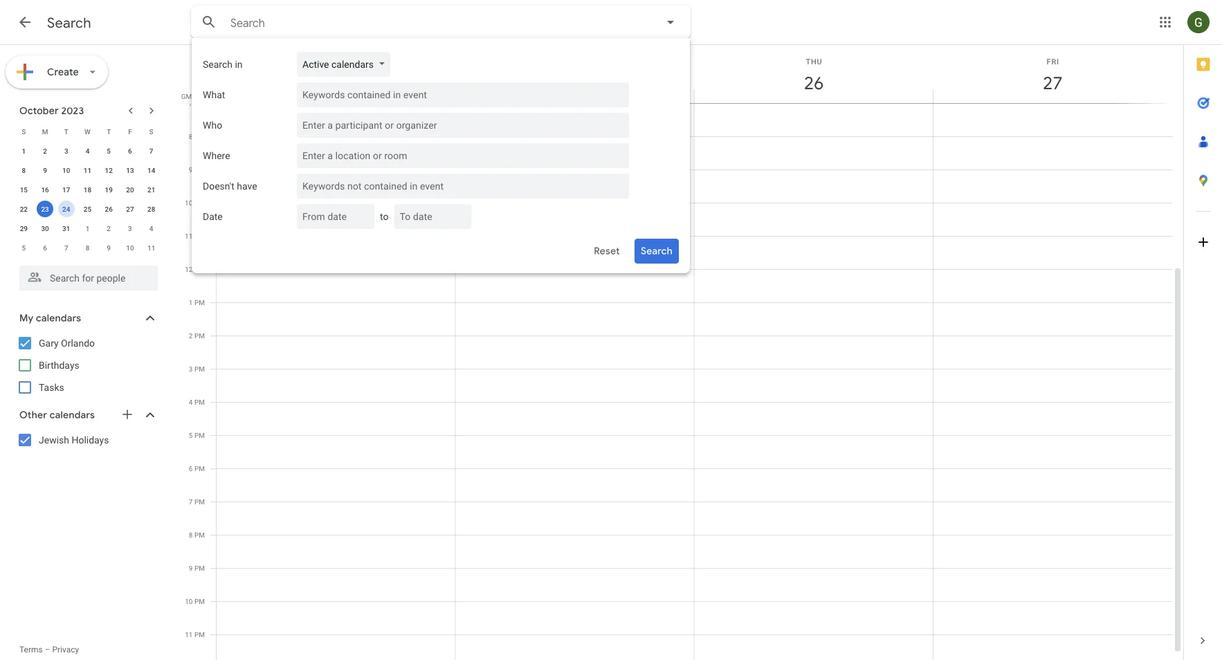 Task type: vqa. For each thing, say whether or not it's contained in the screenshot.
General
no



Task type: describe. For each thing, give the bounding box(es) containing it.
9 for 9 pm
[[189, 564, 193, 573]]

w
[[85, 127, 91, 136]]

1 t from the left
[[64, 127, 68, 136]]

my calendars
[[19, 312, 81, 325]]

0 horizontal spatial 1
[[22, 147, 26, 155]]

1 column header from the left
[[216, 45, 456, 103]]

5 pm
[[189, 431, 205, 440]]

21
[[147, 186, 155, 194]]

october
[[19, 105, 59, 117]]

8 pm
[[189, 531, 205, 539]]

privacy
[[52, 645, 79, 655]]

gmt-04
[[181, 92, 205, 100]]

november 10 element
[[122, 240, 138, 256]]

1 s from the left
[[22, 127, 26, 136]]

2023
[[61, 105, 84, 117]]

thu 26
[[804, 57, 823, 95]]

row containing 1
[[13, 141, 162, 161]]

fri 27
[[1043, 57, 1062, 95]]

other calendars button
[[3, 404, 172, 427]]

1 for 1 pm
[[189, 298, 193, 307]]

terms link
[[19, 645, 43, 655]]

tasks
[[39, 382, 64, 393]]

calendars for active calendars
[[332, 59, 374, 70]]

30
[[41, 224, 49, 233]]

11 pm
[[185, 631, 205, 639]]

3 for 3 pm
[[189, 365, 193, 373]]

calendars for other calendars
[[50, 409, 95, 422]]

7 up 14 element
[[149, 147, 153, 155]]

pm for 1 pm
[[195, 298, 205, 307]]

fri
[[1047, 57, 1060, 66]]

calendars for my calendars
[[36, 312, 81, 325]]

24
[[62, 205, 70, 213]]

14
[[147, 166, 155, 174]]

active calendars
[[303, 59, 374, 70]]

23
[[41, 205, 49, 213]]

0 vertical spatial 5
[[107, 147, 111, 155]]

other
[[19, 409, 47, 422]]

7 pm
[[189, 498, 205, 506]]

21 element
[[143, 181, 160, 198]]

8 for 8 pm
[[189, 531, 193, 539]]

19 element
[[101, 181, 117, 198]]

am for 8 am
[[194, 132, 205, 141]]

6 pm
[[189, 465, 205, 473]]

11 element
[[79, 162, 96, 179]]

3 pm
[[189, 365, 205, 373]]

search heading
[[47, 14, 91, 32]]

m
[[42, 127, 48, 136]]

november 8 element
[[79, 240, 96, 256]]

birthdays
[[39, 360, 79, 371]]

row containing 5
[[13, 238, 162, 258]]

in
[[235, 59, 243, 70]]

terms
[[19, 645, 43, 655]]

5 for november 5 element
[[22, 244, 26, 252]]

6 for november 6 element
[[43, 244, 47, 252]]

9 for "november 9" element
[[107, 244, 111, 252]]

27 link
[[1037, 67, 1069, 99]]

who
[[203, 119, 222, 131]]

23, today element
[[37, 201, 53, 217]]

jewish holidays
[[39, 434, 109, 446]]

29 element
[[15, 220, 32, 237]]

27 column header
[[933, 45, 1173, 103]]

17 element
[[58, 181, 75, 198]]

2 for 2 pm
[[189, 332, 193, 340]]

row containing s
[[13, 122, 162, 141]]

other calendars
[[19, 409, 95, 422]]

1 for november 1 "element"
[[86, 224, 90, 233]]

gary orlando
[[39, 338, 95, 349]]

0 horizontal spatial 3
[[64, 147, 68, 155]]

search for search in
[[203, 59, 233, 70]]

my
[[19, 312, 34, 325]]

22
[[20, 205, 28, 213]]

25 element
[[79, 201, 96, 217]]

november 1 element
[[79, 220, 96, 237]]

row containing 29
[[13, 219, 162, 238]]

25
[[84, 205, 92, 213]]

Enter a location or room text field
[[303, 143, 618, 168]]

24 cell
[[56, 199, 77, 219]]

14 element
[[143, 162, 160, 179]]

row containing 22
[[13, 199, 162, 219]]

pm for 5 pm
[[195, 431, 205, 440]]

november 3 element
[[122, 220, 138, 237]]

Keywords not contained in event text field
[[303, 174, 618, 199]]

2 for november 2 element
[[107, 224, 111, 233]]

holidays
[[72, 434, 109, 446]]

4 pm
[[189, 398, 205, 406]]

24 element
[[58, 201, 75, 217]]

gmt-
[[181, 92, 197, 100]]

thu
[[806, 57, 823, 66]]

Search for people text field
[[28, 266, 150, 291]]

jewish
[[39, 434, 69, 446]]

28 element
[[143, 201, 160, 217]]

search options image
[[657, 8, 685, 36]]

pm for 4 pm
[[195, 398, 205, 406]]

26 element
[[101, 201, 117, 217]]

13
[[126, 166, 134, 174]]

26 column header
[[694, 45, 934, 103]]

privacy link
[[52, 645, 79, 655]]

8 for november 8 element
[[86, 244, 90, 252]]

november 6 element
[[37, 240, 53, 256]]

pm for 10 pm
[[195, 598, 205, 606]]

13 element
[[122, 162, 138, 179]]

From date text field
[[303, 204, 364, 229]]

4 for november 4 element
[[149, 224, 153, 233]]

19
[[105, 186, 113, 194]]

gary
[[39, 338, 59, 349]]

12 for 12
[[105, 166, 113, 174]]

row containing 15
[[13, 180, 162, 199]]

15 element
[[15, 181, 32, 198]]

1 horizontal spatial 6
[[128, 147, 132, 155]]

7 for the november 7 element
[[64, 244, 68, 252]]

none search field search for people
[[0, 260, 172, 291]]

2 t from the left
[[107, 127, 111, 136]]

my calendars list
[[3, 332, 172, 399]]

row group containing 1
[[13, 141, 162, 258]]

terms – privacy
[[19, 645, 79, 655]]

31 element
[[58, 220, 75, 237]]

where
[[203, 150, 230, 161]]

4 for 4 pm
[[189, 398, 193, 406]]

10 for 10 am
[[185, 199, 193, 207]]

20
[[126, 186, 134, 194]]

28
[[147, 205, 155, 213]]

pm for 7 pm
[[195, 498, 205, 506]]

16
[[41, 186, 49, 194]]

10 for 10 element
[[62, 166, 70, 174]]

pm for 6 pm
[[195, 465, 205, 473]]

november 9 element
[[101, 240, 117, 256]]

9 am
[[189, 165, 205, 174]]

grid containing 26
[[177, 45, 1184, 661]]

am for 7 am
[[194, 99, 205, 107]]

18
[[84, 186, 92, 194]]

am for 11 am
[[194, 232, 205, 240]]



Task type: locate. For each thing, give the bounding box(es) containing it.
5 down "4 pm"
[[189, 431, 193, 440]]

search in
[[203, 59, 243, 70]]

calendars up the jewish holidays
[[50, 409, 95, 422]]

4 up november 11 element
[[149, 224, 153, 233]]

what
[[203, 89, 225, 100]]

pm for 3 pm
[[195, 365, 205, 373]]

1 inside "element"
[[86, 224, 90, 233]]

1 horizontal spatial 3
[[128, 224, 132, 233]]

2 row from the top
[[13, 141, 162, 161]]

calendars inside dropdown button
[[50, 409, 95, 422]]

1 horizontal spatial 1
[[86, 224, 90, 233]]

1 am from the top
[[194, 99, 205, 107]]

october 2023
[[19, 105, 84, 117]]

5 down the 29 element at the top of the page
[[22, 244, 26, 252]]

27 down fri on the top of page
[[1043, 72, 1062, 95]]

17
[[62, 186, 70, 194]]

pm down "10 pm"
[[195, 631, 205, 639]]

calendars inside dropdown button
[[36, 312, 81, 325]]

9 up "10 pm"
[[189, 564, 193, 573]]

1 vertical spatial 5
[[22, 244, 26, 252]]

2 vertical spatial 1
[[189, 298, 193, 307]]

have
[[237, 180, 257, 192]]

3 row from the top
[[13, 161, 162, 180]]

2 horizontal spatial 2
[[189, 332, 193, 340]]

3 up "4 pm"
[[189, 365, 193, 373]]

8 down the 7 am in the left top of the page
[[189, 132, 193, 141]]

3 inside november 3 element
[[128, 224, 132, 233]]

12 down 11 am
[[185, 265, 193, 273]]

0 horizontal spatial 4
[[86, 147, 90, 155]]

row down 2023
[[13, 122, 162, 141]]

t
[[64, 127, 68, 136], [107, 127, 111, 136]]

am for 10 am
[[194, 199, 205, 207]]

f
[[128, 127, 132, 136]]

1 vertical spatial 27
[[126, 205, 134, 213]]

2 am from the top
[[194, 132, 205, 141]]

pm down 8 pm
[[195, 564, 205, 573]]

november 2 element
[[101, 220, 117, 237]]

26 down thu on the top right of page
[[804, 72, 823, 95]]

26 link
[[798, 67, 830, 99]]

4 am from the top
[[194, 199, 205, 207]]

22 element
[[15, 201, 32, 217]]

0 vertical spatial 27
[[1043, 72, 1062, 95]]

doesn't have
[[203, 180, 257, 192]]

pm down 6 pm at the left
[[195, 498, 205, 506]]

12 up "19"
[[105, 166, 113, 174]]

20 element
[[122, 181, 138, 198]]

11 pm from the top
[[195, 598, 205, 606]]

1 pm
[[189, 298, 205, 307]]

0 vertical spatial search
[[47, 14, 91, 32]]

8 down 7 pm at the left bottom of page
[[189, 531, 193, 539]]

pm up 1 pm on the left
[[195, 265, 205, 273]]

10 am
[[185, 199, 205, 207]]

7 for 7 am
[[189, 99, 193, 107]]

7 left 04 at the left of the page
[[189, 99, 193, 107]]

0 vertical spatial 12
[[105, 166, 113, 174]]

7 am
[[189, 99, 205, 107]]

2 down 1 pm on the left
[[189, 332, 193, 340]]

6 inside november 6 element
[[43, 244, 47, 252]]

am
[[194, 99, 205, 107], [194, 132, 205, 141], [194, 165, 205, 174], [194, 199, 205, 207], [194, 232, 205, 240]]

0 vertical spatial calendars
[[332, 59, 374, 70]]

3
[[64, 147, 68, 155], [128, 224, 132, 233], [189, 365, 193, 373]]

my calendars button
[[3, 307, 172, 330]]

7
[[189, 99, 193, 107], [149, 147, 153, 155], [64, 244, 68, 252], [189, 498, 193, 506]]

2 pm from the top
[[195, 298, 205, 307]]

Search text field
[[231, 16, 624, 30]]

am for 9 am
[[194, 165, 205, 174]]

7 down 6 pm at the left
[[189, 498, 193, 506]]

10 element
[[58, 162, 75, 179]]

–
[[45, 645, 50, 655]]

row containing 8
[[13, 161, 162, 180]]

30 element
[[37, 220, 53, 237]]

pm down '9 pm'
[[195, 598, 205, 606]]

7 pm from the top
[[195, 465, 205, 473]]

go back image
[[17, 14, 33, 30]]

1 vertical spatial search
[[203, 59, 233, 70]]

1 horizontal spatial 4
[[149, 224, 153, 233]]

october 2023 grid
[[13, 122, 162, 258]]

1 horizontal spatial 12
[[185, 265, 193, 273]]

row down w
[[13, 141, 162, 161]]

5 row from the top
[[13, 199, 162, 219]]

9
[[189, 165, 193, 174], [43, 166, 47, 174], [107, 244, 111, 252], [189, 564, 193, 573]]

9 up 16 element
[[43, 166, 47, 174]]

27 inside "row"
[[126, 205, 134, 213]]

calendars right active
[[332, 59, 374, 70]]

0 vertical spatial 3
[[64, 147, 68, 155]]

26 inside "row"
[[105, 205, 113, 213]]

1 vertical spatial calendars
[[36, 312, 81, 325]]

11 for november 11 element
[[147, 244, 155, 252]]

27 down 20
[[126, 205, 134, 213]]

8 pm from the top
[[195, 498, 205, 506]]

10 up 11 am
[[185, 199, 193, 207]]

12
[[105, 166, 113, 174], [185, 265, 193, 273]]

3 am from the top
[[194, 165, 205, 174]]

orlando
[[61, 338, 95, 349]]

create
[[47, 66, 79, 78]]

16 element
[[37, 181, 53, 198]]

1 horizontal spatial t
[[107, 127, 111, 136]]

to
[[380, 211, 389, 222]]

row up 18 element
[[13, 161, 162, 180]]

1 vertical spatial 12
[[185, 265, 193, 273]]

2 horizontal spatial 5
[[189, 431, 193, 440]]

search left the in at left
[[203, 59, 233, 70]]

pm up 2 pm
[[195, 298, 205, 307]]

2 down m
[[43, 147, 47, 155]]

5 am from the top
[[194, 232, 205, 240]]

1 up november 8 element
[[86, 224, 90, 233]]

row down november 1 "element"
[[13, 238, 162, 258]]

0 vertical spatial 1
[[22, 147, 26, 155]]

1 horizontal spatial 5
[[107, 147, 111, 155]]

2 column header from the left
[[455, 45, 695, 103]]

0 vertical spatial 2
[[43, 147, 47, 155]]

create button
[[6, 55, 108, 89]]

27 element
[[122, 201, 138, 217]]

s right the f
[[149, 127, 153, 136]]

pm down 1 pm on the left
[[195, 332, 205, 340]]

2 horizontal spatial 1
[[189, 298, 193, 307]]

3 pm from the top
[[195, 332, 205, 340]]

15
[[20, 186, 28, 194]]

7 row from the top
[[13, 238, 162, 258]]

27
[[1043, 72, 1062, 95], [126, 205, 134, 213]]

10 down november 3 element
[[126, 244, 134, 252]]

7 down 31 element at top left
[[64, 244, 68, 252]]

9 up 10 am at the top left of page
[[189, 165, 193, 174]]

12 inside "row"
[[105, 166, 113, 174]]

11 for 11 pm
[[185, 631, 193, 639]]

26
[[804, 72, 823, 95], [105, 205, 113, 213]]

row
[[13, 122, 162, 141], [13, 141, 162, 161], [13, 161, 162, 180], [13, 180, 162, 199], [13, 199, 162, 219], [13, 219, 162, 238], [13, 238, 162, 258]]

0 horizontal spatial t
[[64, 127, 68, 136]]

11
[[84, 166, 92, 174], [185, 232, 193, 240], [147, 244, 155, 252], [185, 631, 193, 639]]

2 horizontal spatial 3
[[189, 365, 193, 373]]

8 for 8 am
[[189, 132, 193, 141]]

9 pm from the top
[[195, 531, 205, 539]]

1 vertical spatial 2
[[107, 224, 111, 233]]

0 horizontal spatial s
[[22, 127, 26, 136]]

pm
[[195, 265, 205, 273], [195, 298, 205, 307], [195, 332, 205, 340], [195, 365, 205, 373], [195, 398, 205, 406], [195, 431, 205, 440], [195, 465, 205, 473], [195, 498, 205, 506], [195, 531, 205, 539], [195, 564, 205, 573], [195, 598, 205, 606], [195, 631, 205, 639]]

s
[[22, 127, 26, 136], [149, 127, 153, 136]]

pm down "4 pm"
[[195, 431, 205, 440]]

2 vertical spatial calendars
[[50, 409, 95, 422]]

t left the f
[[107, 127, 111, 136]]

Enter a participant or organizer text field
[[303, 113, 618, 138]]

active
[[303, 59, 329, 70]]

1 vertical spatial 4
[[149, 224, 153, 233]]

search for search
[[47, 14, 91, 32]]

7 for 7 pm
[[189, 498, 193, 506]]

doesn't
[[203, 180, 235, 192]]

2 horizontal spatial 6
[[189, 465, 193, 473]]

6 for 6 pm
[[189, 465, 193, 473]]

search image
[[195, 8, 223, 36]]

2
[[43, 147, 47, 155], [107, 224, 111, 233], [189, 332, 193, 340]]

1 pm from the top
[[195, 265, 205, 273]]

6
[[128, 147, 132, 155], [43, 244, 47, 252], [189, 465, 193, 473]]

To date text field
[[400, 204, 461, 229]]

s left m
[[22, 127, 26, 136]]

pm for 11 pm
[[195, 631, 205, 639]]

23 cell
[[34, 199, 56, 219]]

6 row from the top
[[13, 219, 162, 238]]

1 vertical spatial 6
[[43, 244, 47, 252]]

6 up 13 element
[[128, 147, 132, 155]]

1 horizontal spatial search
[[203, 59, 233, 70]]

1 horizontal spatial s
[[149, 127, 153, 136]]

0 horizontal spatial 26
[[105, 205, 113, 213]]

1
[[22, 147, 26, 155], [86, 224, 90, 233], [189, 298, 193, 307]]

3 up 10 element
[[64, 147, 68, 155]]

0 vertical spatial 4
[[86, 147, 90, 155]]

column header
[[216, 45, 456, 103], [455, 45, 695, 103]]

31
[[62, 224, 70, 233]]

calendars
[[332, 59, 374, 70], [36, 312, 81, 325], [50, 409, 95, 422]]

27 inside column header
[[1043, 72, 1062, 95]]

row up november 1 "element"
[[13, 199, 162, 219]]

add other calendars image
[[120, 408, 134, 422]]

11 am
[[185, 232, 205, 240]]

0 horizontal spatial 12
[[105, 166, 113, 174]]

1 up 15 element
[[22, 147, 26, 155]]

6 down 30 element
[[43, 244, 47, 252]]

0 horizontal spatial 2
[[43, 147, 47, 155]]

12 element
[[101, 162, 117, 179]]

10 pm from the top
[[195, 564, 205, 573]]

t left w
[[64, 127, 68, 136]]

2 horizontal spatial 4
[[189, 398, 193, 406]]

8 am
[[189, 132, 205, 141]]

9 down november 2 element
[[107, 244, 111, 252]]

1 row from the top
[[13, 122, 162, 141]]

26 inside column header
[[804, 72, 823, 95]]

november 11 element
[[143, 240, 160, 256]]

12 for 12 pm
[[185, 265, 193, 273]]

None search field
[[191, 6, 691, 273], [0, 260, 172, 291], [191, 6, 691, 273]]

5 up '12' element
[[107, 147, 111, 155]]

0 vertical spatial 26
[[804, 72, 823, 95]]

4 up 11 element
[[86, 147, 90, 155]]

0 horizontal spatial search
[[47, 14, 91, 32]]

3 up november 10 element
[[128, 224, 132, 233]]

12 pm from the top
[[195, 631, 205, 639]]

04
[[197, 92, 205, 100]]

0 horizontal spatial 5
[[22, 244, 26, 252]]

2 vertical spatial 5
[[189, 431, 193, 440]]

6 pm from the top
[[195, 431, 205, 440]]

2 vertical spatial 6
[[189, 465, 193, 473]]

november 7 element
[[58, 240, 75, 256]]

row down 11 element
[[13, 180, 162, 199]]

1 vertical spatial 1
[[86, 224, 90, 233]]

2 down '26' element on the top of page
[[107, 224, 111, 233]]

row group
[[13, 141, 162, 258]]

3 for november 3 element
[[128, 224, 132, 233]]

tab list
[[1185, 45, 1223, 622]]

5 pm from the top
[[195, 398, 205, 406]]

0 horizontal spatial 6
[[43, 244, 47, 252]]

1 vertical spatial 3
[[128, 224, 132, 233]]

row up november 8 element
[[13, 219, 162, 238]]

10 pm
[[185, 598, 205, 606]]

12 pm
[[185, 265, 205, 273]]

grid
[[177, 45, 1184, 661]]

2 vertical spatial 2
[[189, 332, 193, 340]]

6 up 7 pm at the left bottom of page
[[189, 465, 193, 473]]

pm for 12 pm
[[195, 265, 205, 273]]

1 horizontal spatial 26
[[804, 72, 823, 95]]

26 down "19"
[[105, 205, 113, 213]]

date
[[203, 211, 223, 222]]

4 pm from the top
[[195, 365, 205, 373]]

8 down november 1 "element"
[[86, 244, 90, 252]]

pm down 3 pm
[[195, 398, 205, 406]]

9 pm
[[189, 564, 205, 573]]

9 for 9 am
[[189, 165, 193, 174]]

2 vertical spatial 4
[[189, 398, 193, 406]]

11 up '18'
[[84, 166, 92, 174]]

pm up '9 pm'
[[195, 531, 205, 539]]

10 for november 10 element
[[126, 244, 134, 252]]

search right go back icon
[[47, 14, 91, 32]]

4 up 5 pm
[[189, 398, 193, 406]]

1 inside grid
[[189, 298, 193, 307]]

2 s from the left
[[149, 127, 153, 136]]

1 vertical spatial 26
[[105, 205, 113, 213]]

november 4 element
[[143, 220, 160, 237]]

11 down november 4 element
[[147, 244, 155, 252]]

2 vertical spatial 3
[[189, 365, 193, 373]]

11 for 11 element
[[84, 166, 92, 174]]

11 down "10 pm"
[[185, 631, 193, 639]]

5
[[107, 147, 111, 155], [22, 244, 26, 252], [189, 431, 193, 440]]

10
[[62, 166, 70, 174], [185, 199, 193, 207], [126, 244, 134, 252], [185, 598, 193, 606]]

5 for 5 pm
[[189, 431, 193, 440]]

10 up the 17
[[62, 166, 70, 174]]

0 horizontal spatial 27
[[126, 205, 134, 213]]

november 5 element
[[15, 240, 32, 256]]

11 down 10 am at the top left of page
[[185, 232, 193, 240]]

Keywords contained in event text field
[[303, 82, 618, 107]]

8
[[189, 132, 193, 141], [22, 166, 26, 174], [86, 244, 90, 252], [189, 531, 193, 539]]

29
[[20, 224, 28, 233]]

pm up 7 pm at the left bottom of page
[[195, 465, 205, 473]]

11 for 11 am
[[185, 232, 193, 240]]

18 element
[[79, 181, 96, 198]]

10 up 11 pm
[[185, 598, 193, 606]]

1 horizontal spatial 2
[[107, 224, 111, 233]]

pm for 9 pm
[[195, 564, 205, 573]]

4 row from the top
[[13, 180, 162, 199]]

1 horizontal spatial 27
[[1043, 72, 1062, 95]]

8 up 15 element
[[22, 166, 26, 174]]

1 down "12 pm"
[[189, 298, 193, 307]]

4
[[86, 147, 90, 155], [149, 224, 153, 233], [189, 398, 193, 406]]

calendars up 'gary orlando'
[[36, 312, 81, 325]]

pm for 2 pm
[[195, 332, 205, 340]]

search
[[47, 14, 91, 32], [203, 59, 233, 70]]

10 for 10 pm
[[185, 598, 193, 606]]

2 pm
[[189, 332, 205, 340]]

pm up "4 pm"
[[195, 365, 205, 373]]

0 vertical spatial 6
[[128, 147, 132, 155]]

pm for 8 pm
[[195, 531, 205, 539]]



